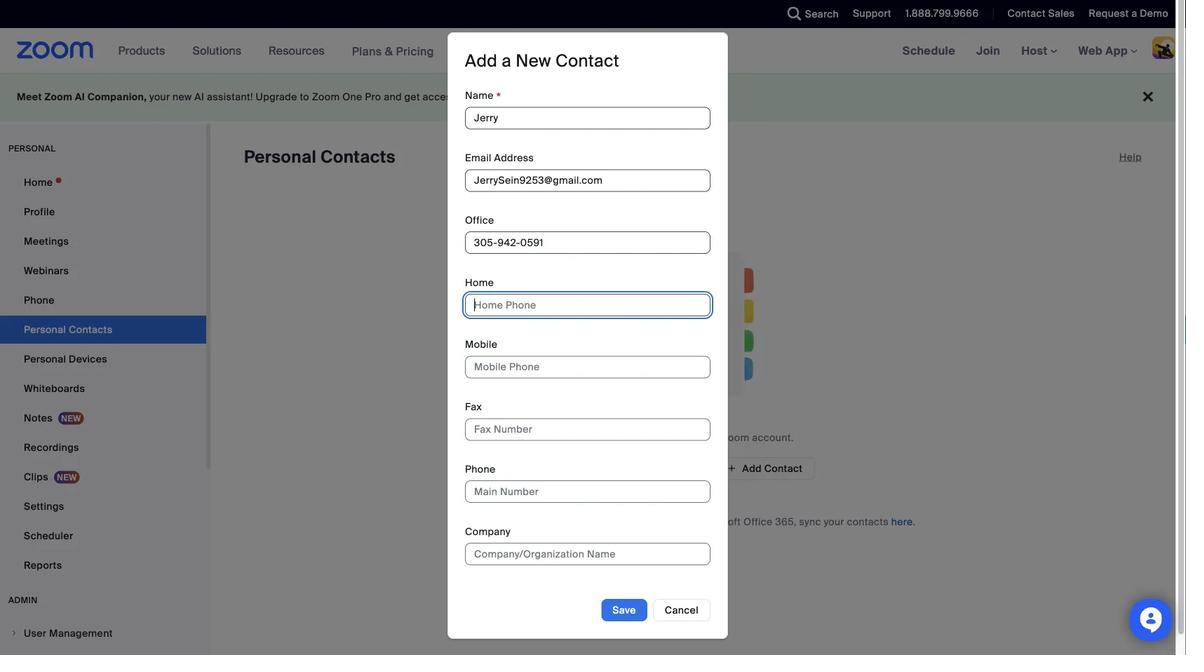 Task type: vqa. For each thing, say whether or not it's contained in the screenshot.
'Tabs of meeting' 'Tab List'
no



Task type: describe. For each thing, give the bounding box(es) containing it.
Email Address text field
[[465, 170, 711, 192]]

personal
[[8, 143, 56, 154]]

added
[[653, 431, 684, 444]]

contact inside dialog
[[555, 51, 619, 72]]

1 ai from the left
[[75, 90, 85, 103]]

cost.
[[619, 90, 642, 103]]

email address
[[465, 152, 534, 165]]

support
[[853, 7, 891, 20]]

account.
[[752, 431, 794, 444]]

contact sales link up join in the top right of the page
[[997, 0, 1078, 28]]

365,
[[775, 515, 796, 528]]

demo
[[1140, 7, 1169, 20]]

upgrade
[[256, 90, 297, 103]]

phone link
[[0, 286, 206, 314]]

&
[[385, 44, 393, 58]]

1 horizontal spatial contacts
[[847, 515, 889, 528]]

help link
[[1119, 146, 1142, 168]]

company
[[465, 525, 511, 538]]

recordings
[[24, 441, 79, 454]]

add contact button
[[715, 457, 815, 480]]

and inside meet zoom ai companion, footer
[[384, 90, 402, 103]]

zoom logo image
[[17, 41, 94, 59]]

phone inside add a new contact dialog
[[465, 463, 496, 476]]

profile
[[24, 205, 55, 218]]

no contacts added to your zoom account.
[[592, 431, 794, 444]]

webinars
[[24, 264, 69, 277]]

add for add contact
[[742, 462, 762, 475]]

contact sales
[[1008, 7, 1075, 20]]

personal devices link
[[0, 345, 206, 373]]

save
[[613, 604, 636, 617]]

here
[[891, 515, 913, 528]]

whiteboards
[[24, 382, 85, 395]]

cancel button
[[653, 599, 711, 622]]

*
[[496, 90, 501, 106]]

0 vertical spatial contact
[[1008, 7, 1046, 20]]

personal devices
[[24, 352, 107, 365]]

join link
[[966, 28, 1011, 73]]

meetings navigation
[[892, 28, 1186, 74]]

personal contacts
[[244, 146, 396, 168]]

join
[[976, 43, 1000, 58]]

1 microsoft from the left
[[574, 515, 620, 528]]

2 horizontal spatial zoom
[[722, 431, 750, 444]]

meetings
[[24, 235, 69, 248]]

for
[[470, 515, 486, 528]]

0 horizontal spatial zoom
[[45, 90, 72, 103]]

devices
[[69, 352, 107, 365]]

home inside personal menu menu
[[24, 176, 53, 189]]

2 vertical spatial your
[[824, 515, 844, 528]]

settings
[[24, 500, 64, 513]]

personal for personal devices
[[24, 352, 66, 365]]

product information navigation
[[108, 28, 445, 74]]

new
[[516, 51, 551, 72]]

pro
[[365, 90, 381, 103]]

webinars link
[[0, 257, 206, 285]]

meet zoom ai companion, footer
[[0, 73, 1176, 121]]

meet zoom ai companion, your new ai assistant! upgrade to zoom one pro and get access to ai companion at no additional cost.
[[17, 90, 645, 103]]

google
[[489, 515, 524, 528]]

office inside add a new contact dialog
[[465, 214, 494, 227]]

3 ai from the left
[[472, 90, 482, 103]]

1 horizontal spatial to
[[460, 90, 469, 103]]

2 microsoft from the left
[[695, 515, 741, 528]]

for google calendar, microsoft exchange, and microsoft office 365, sync your contacts here .
[[470, 515, 916, 528]]

access
[[423, 90, 457, 103]]

assistant!
[[207, 90, 253, 103]]

contacts
[[321, 146, 396, 168]]

admin
[[8, 595, 38, 606]]

no
[[592, 431, 606, 444]]

new
[[173, 90, 192, 103]]

a for add
[[502, 51, 511, 72]]

Phone text field
[[465, 481, 711, 503]]

Office Phone text field
[[465, 232, 711, 254]]

at
[[542, 90, 551, 103]]



Task type: locate. For each thing, give the bounding box(es) containing it.
personal menu menu
[[0, 168, 206, 581]]

0 horizontal spatial microsoft
[[574, 515, 620, 528]]

Mobile text field
[[465, 356, 711, 379]]

contact up meet zoom ai companion, footer
[[555, 51, 619, 72]]

microsoft down add image
[[695, 515, 741, 528]]

your left the new
[[149, 90, 170, 103]]

0 vertical spatial home
[[24, 176, 53, 189]]

Company text field
[[465, 543, 711, 566]]

0 horizontal spatial to
[[300, 90, 309, 103]]

request a demo
[[1089, 7, 1169, 20]]

0 horizontal spatial ai
[[75, 90, 85, 103]]

profile link
[[0, 198, 206, 226]]

1 vertical spatial a
[[502, 51, 511, 72]]

reports link
[[0, 551, 206, 579]]

1.888.799.9666 button
[[895, 0, 982, 28], [905, 7, 979, 20]]

add a new contact dialog
[[448, 33, 728, 639]]

exchange,
[[622, 515, 672, 528]]

0 horizontal spatial phone
[[24, 294, 55, 307]]

2 ai from the left
[[195, 90, 204, 103]]

0 horizontal spatial personal
[[24, 352, 66, 365]]

1 horizontal spatial phone
[[465, 463, 496, 476]]

phone
[[24, 294, 55, 307], [465, 463, 496, 476]]

1 horizontal spatial personal
[[244, 146, 316, 168]]

notes
[[24, 411, 53, 424]]

your for companion,
[[149, 90, 170, 103]]

2 vertical spatial contact
[[764, 462, 803, 475]]

0 vertical spatial add
[[465, 51, 497, 72]]

office down the email
[[465, 214, 494, 227]]

home up mobile
[[465, 276, 494, 289]]

meetings link
[[0, 227, 206, 255]]

personal for personal contacts
[[244, 146, 316, 168]]

ai
[[75, 90, 85, 103], [195, 90, 204, 103], [472, 90, 482, 103]]

to right access
[[460, 90, 469, 103]]

1 vertical spatial home
[[465, 276, 494, 289]]

contact sales link
[[997, 0, 1078, 28], [1008, 7, 1075, 20]]

office
[[465, 214, 494, 227], [744, 515, 773, 528]]

add for add a new contact
[[465, 51, 497, 72]]

contact inside button
[[764, 462, 803, 475]]

0 horizontal spatial add
[[465, 51, 497, 72]]

your
[[149, 90, 170, 103], [699, 431, 719, 444], [824, 515, 844, 528]]

contact sales link up meetings navigation
[[1008, 7, 1075, 20]]

save button
[[601, 599, 647, 622]]

and left get
[[384, 90, 402, 103]]

mobile
[[465, 339, 498, 352]]

personal
[[244, 146, 316, 168], [24, 352, 66, 365]]

2 horizontal spatial contact
[[1008, 7, 1046, 20]]

settings link
[[0, 492, 206, 520]]

1 vertical spatial personal
[[24, 352, 66, 365]]

1 horizontal spatial a
[[1132, 7, 1137, 20]]

1 vertical spatial add
[[742, 462, 762, 475]]

schedule link
[[892, 28, 966, 73]]

0 horizontal spatial and
[[384, 90, 402, 103]]

email
[[465, 152, 491, 165]]

no
[[554, 90, 566, 103]]

2 horizontal spatial your
[[824, 515, 844, 528]]

1 vertical spatial your
[[699, 431, 719, 444]]

sync
[[799, 515, 821, 528]]

0 horizontal spatial home
[[24, 176, 53, 189]]

0 horizontal spatial contact
[[555, 51, 619, 72]]

your right sync
[[824, 515, 844, 528]]

contact left the sales
[[1008, 7, 1046, 20]]

home link
[[0, 168, 206, 196]]

contact
[[1008, 7, 1046, 20], [555, 51, 619, 72], [764, 462, 803, 475]]

additional
[[569, 90, 616, 103]]

ai right the new
[[195, 90, 204, 103]]

add inside add a new contact dialog
[[465, 51, 497, 72]]

0 horizontal spatial a
[[502, 51, 511, 72]]

1 horizontal spatial office
[[744, 515, 773, 528]]

a left new
[[502, 51, 511, 72]]

1 horizontal spatial your
[[699, 431, 719, 444]]

1.888.799.9666
[[905, 7, 979, 20]]

0 horizontal spatial your
[[149, 90, 170, 103]]

plans & pricing link
[[352, 44, 434, 58], [352, 44, 434, 58]]

1 vertical spatial phone
[[465, 463, 496, 476]]

your right added
[[699, 431, 719, 444]]

plans & pricing
[[352, 44, 434, 58]]

1 vertical spatial contact
[[555, 51, 619, 72]]

0 vertical spatial personal
[[244, 146, 316, 168]]

your for to
[[699, 431, 719, 444]]

0 vertical spatial your
[[149, 90, 170, 103]]

1 vertical spatial office
[[744, 515, 773, 528]]

add up name
[[465, 51, 497, 72]]

personal up whiteboards
[[24, 352, 66, 365]]

scheduler link
[[0, 522, 206, 550]]

banner
[[0, 28, 1186, 74]]

contacts left the here
[[847, 515, 889, 528]]

one
[[342, 90, 362, 103]]

meet
[[17, 90, 42, 103]]

add right add image
[[742, 462, 762, 475]]

contacts
[[609, 431, 651, 444], [847, 515, 889, 528]]

sales
[[1048, 7, 1075, 20]]

1 horizontal spatial microsoft
[[695, 515, 741, 528]]

Home text field
[[465, 294, 711, 317]]

to right upgrade
[[300, 90, 309, 103]]

add inside add contact button
[[742, 462, 762, 475]]

clips
[[24, 470, 48, 483]]

cancel
[[665, 604, 699, 617]]

and
[[384, 90, 402, 103], [675, 515, 693, 528]]

home up "profile"
[[24, 176, 53, 189]]

0 vertical spatial office
[[465, 214, 494, 227]]

phone down webinars
[[24, 294, 55, 307]]

add a new contact
[[465, 51, 619, 72]]

personal inside menu
[[24, 352, 66, 365]]

reports
[[24, 559, 62, 572]]

zoom left one
[[312, 90, 340, 103]]

1 horizontal spatial zoom
[[312, 90, 340, 103]]

recordings link
[[0, 434, 206, 462]]

phone up for
[[465, 463, 496, 476]]

calendar,
[[526, 515, 572, 528]]

1 horizontal spatial and
[[675, 515, 693, 528]]

home
[[24, 176, 53, 189], [465, 276, 494, 289]]

here link
[[891, 515, 913, 528]]

0 vertical spatial contacts
[[609, 431, 651, 444]]

a inside dialog
[[502, 51, 511, 72]]

0 horizontal spatial office
[[465, 214, 494, 227]]

get
[[404, 90, 420, 103]]

clips link
[[0, 463, 206, 491]]

address
[[494, 152, 534, 165]]

name *
[[465, 90, 501, 106]]

0 horizontal spatial contacts
[[609, 431, 651, 444]]

.
[[913, 515, 916, 528]]

1 vertical spatial and
[[675, 515, 693, 528]]

zoom right meet
[[45, 90, 72, 103]]

phone inside personal menu menu
[[24, 294, 55, 307]]

notes link
[[0, 404, 206, 432]]

0 vertical spatial and
[[384, 90, 402, 103]]

2 horizontal spatial to
[[686, 431, 696, 444]]

0 vertical spatial a
[[1132, 7, 1137, 20]]

a for request
[[1132, 7, 1137, 20]]

1 vertical spatial contacts
[[847, 515, 889, 528]]

1 horizontal spatial home
[[465, 276, 494, 289]]

fax
[[465, 401, 482, 414]]

microsoft
[[574, 515, 620, 528], [695, 515, 741, 528]]

personal down upgrade
[[244, 146, 316, 168]]

a left demo
[[1132, 7, 1137, 20]]

banner containing schedule
[[0, 28, 1186, 74]]

0 vertical spatial phone
[[24, 294, 55, 307]]

add image
[[727, 462, 737, 475]]

1 horizontal spatial contact
[[764, 462, 803, 475]]

a
[[1132, 7, 1137, 20], [502, 51, 511, 72]]

ai left *
[[472, 90, 482, 103]]

plans
[[352, 44, 382, 58]]

zoom up add image
[[722, 431, 750, 444]]

whiteboards link
[[0, 375, 206, 403]]

request a demo link
[[1078, 0, 1186, 28], [1089, 7, 1169, 20]]

pricing
[[396, 44, 434, 58]]

Fax text field
[[465, 419, 711, 441]]

request
[[1089, 7, 1129, 20]]

zoom
[[45, 90, 72, 103], [312, 90, 340, 103], [722, 431, 750, 444]]

1 horizontal spatial add
[[742, 462, 762, 475]]

2 horizontal spatial ai
[[472, 90, 482, 103]]

scheduler
[[24, 529, 73, 542]]

companion,
[[87, 90, 147, 103]]

microsoft down phone text box
[[574, 515, 620, 528]]

help
[[1119, 150, 1142, 163]]

to right added
[[686, 431, 696, 444]]

ai left companion,
[[75, 90, 85, 103]]

1 horizontal spatial ai
[[195, 90, 204, 103]]

add
[[465, 51, 497, 72], [742, 462, 762, 475]]

office left 365,
[[744, 515, 773, 528]]

contacts right the 'no'
[[609, 431, 651, 444]]

to
[[300, 90, 309, 103], [460, 90, 469, 103], [686, 431, 696, 444]]

schedule
[[903, 43, 955, 58]]

add contact
[[742, 462, 803, 475]]

First and Last Name text field
[[465, 107, 711, 130]]

home inside add a new contact dialog
[[465, 276, 494, 289]]

and right exchange,
[[675, 515, 693, 528]]

companion
[[484, 90, 540, 103]]

name
[[465, 90, 494, 103]]

your inside meet zoom ai companion, footer
[[149, 90, 170, 103]]

contact down account.
[[764, 462, 803, 475]]



